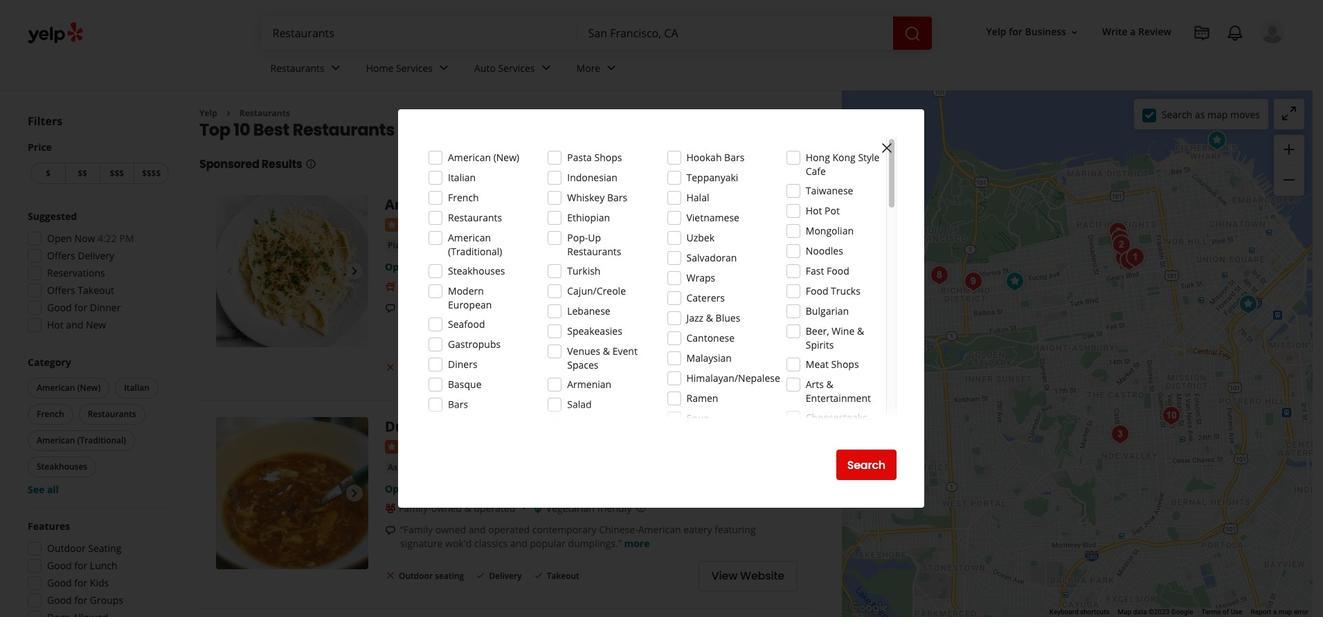Task type: vqa. For each thing, say whether or not it's contained in the screenshot.
M&M Studio icon
no



Task type: describe. For each thing, give the bounding box(es) containing it.
"i love amici's pizza. it's consistently delicious. today, i'm not feeling well at all so i ordered a pizza. the delivery guy came through the front gate and disappeared with my order…"
[[400, 301, 796, 342]]

american (new) inside button
[[37, 382, 101, 394]]

map for error
[[1279, 609, 1293, 616]]

google image
[[846, 600, 891, 618]]

previous image for dumpling baby china bistro
[[222, 485, 238, 502]]

$$$$ button
[[134, 163, 169, 184]]

map region
[[775, 79, 1323, 618]]

wraps
[[687, 271, 716, 285]]

dumpling
[[385, 418, 452, 436]]

next image for dumpling
[[346, 485, 363, 502]]

category
[[28, 356, 71, 369]]

pasta shops
[[567, 151, 622, 164]]

group
[[529, 280, 556, 293]]

blues
[[716, 312, 741, 325]]

1 vertical spatial italian button
[[115, 378, 158, 399]]

nono image
[[1111, 244, 1138, 272]]

user actions element
[[975, 17, 1305, 102]]

yelp link
[[199, 107, 217, 119]]

(new) inside "search" dialog
[[494, 151, 520, 164]]

steakhouses inside button
[[37, 461, 87, 473]]

16 speech v2 image for dumpling baby china bistro
[[385, 525, 396, 536]]

zoom out image
[[1281, 172, 1298, 189]]

mission
[[455, 240, 490, 253]]

cafe
[[806, 165, 826, 178]]

operated for &
[[474, 502, 515, 515]]

steakhouses button
[[28, 457, 96, 478]]

delivery inside group
[[78, 249, 114, 262]]

map for moves
[[1208, 108, 1228, 121]]

write a review
[[1102, 25, 1172, 38]]

cloudkitchens
[[587, 196, 687, 214]]

$$$$
[[142, 168, 161, 179]]

group containing category
[[25, 356, 172, 497]]

2 vertical spatial bars
[[448, 398, 468, 411]]

good for good for kids
[[47, 577, 72, 590]]

search button
[[836, 450, 897, 481]]

lokma image
[[926, 261, 954, 289]]

hong kong style cafe
[[806, 151, 880, 178]]

& up wok'd
[[464, 502, 472, 515]]

error
[[1294, 609, 1309, 616]]

armenian
[[567, 378, 612, 391]]

owned for family-
[[431, 502, 462, 515]]

amici's east coast pizzeria at cloudkitchens soma image
[[216, 196, 368, 348]]

1 horizontal spatial dumpling baby china bistro image
[[1001, 268, 1029, 295]]

write a review link
[[1097, 20, 1177, 45]]

and inside "i love amici's pizza. it's consistently delicious. today, i'm not feeling well at all so i ordered a pizza. the delivery guy came through the front gate and disappeared with my order…"
[[681, 315, 699, 328]]

more for pizzeria
[[439, 329, 465, 342]]

search for search
[[847, 457, 886, 473]]

top 10 best restaurants near san francisco, california
[[199, 119, 647, 142]]

at inside "i love amici's pizza. it's consistently delicious. today, i'm not feeling well at all so i ordered a pizza. the delivery guy came through the front gate and disappeared with my order…"
[[728, 301, 737, 314]]

cooking
[[806, 431, 843, 445]]

outdoor seating for dumpling
[[399, 571, 464, 582]]

16 catering v2 image
[[385, 281, 396, 292]]

close image
[[879, 140, 895, 156]]

popular
[[530, 537, 566, 550]]

beer, wine & spirits
[[806, 325, 864, 352]]

0 vertical spatial food
[[827, 265, 850, 278]]

lunch
[[90, 560, 117, 573]]

open until 10:00 pm
[[385, 260, 478, 274]]

dumpling baby china bistro
[[385, 418, 578, 436]]

1 vertical spatial takeout
[[547, 362, 580, 374]]

top
[[199, 119, 230, 142]]

amici's east coast pizzeria at cloudkitchens soma image
[[1235, 291, 1262, 318]]

fast food
[[806, 265, 850, 278]]

review
[[1139, 25, 1172, 38]]

offers for offers delivery
[[47, 249, 75, 262]]

for for lunch
[[74, 560, 87, 573]]

more
[[577, 61, 601, 75]]

0 horizontal spatial 16 checkmark v2 image
[[475, 362, 486, 373]]

results
[[262, 157, 302, 173]]

dinner
[[90, 301, 121, 314]]

a inside "i love amici's pizza. it's consistently delicious. today, i'm not feeling well at all so i ordered a pizza. the delivery guy came through the front gate and disappeared with my order…"
[[439, 315, 445, 328]]

hookah bars
[[687, 151, 745, 164]]

style
[[858, 151, 880, 164]]

through
[[578, 315, 614, 328]]

owned for "family
[[435, 523, 466, 537]]

well
[[708, 301, 726, 314]]

jazz
[[687, 312, 704, 325]]

shops for pasta shops
[[595, 151, 622, 164]]

large
[[502, 280, 527, 293]]

price group
[[28, 141, 172, 187]]

0 vertical spatial at
[[569, 196, 584, 214]]

search as map moves
[[1162, 108, 1260, 121]]

business
[[1025, 25, 1066, 38]]

it's
[[492, 301, 505, 314]]

1 vertical spatial friendly
[[597, 502, 632, 515]]

slideshow element for amici's
[[216, 196, 368, 348]]

american down san
[[448, 151, 491, 164]]

2 vertical spatial open
[[385, 483, 411, 496]]

0 vertical spatial italian button
[[417, 239, 449, 253]]

little shucker image
[[1108, 231, 1136, 259]]

bulgarian
[[806, 305, 849, 318]]

delivery
[[494, 315, 530, 328]]

meat
[[806, 358, 829, 371]]

& for arts & entertainment
[[827, 378, 834, 391]]

and inside group
[[66, 319, 83, 332]]

pizza
[[388, 240, 409, 251]]

group containing features
[[24, 520, 172, 618]]

16 checkmark v2 image
[[475, 571, 486, 582]]

report a map error link
[[1251, 609, 1309, 616]]

the snug image
[[1105, 218, 1132, 245]]

auto
[[474, 61, 496, 75]]

dumplings."
[[568, 537, 622, 550]]

ordered
[[400, 315, 437, 328]]

gastropubs
[[448, 338, 501, 351]]

price
[[28, 141, 52, 154]]

zoom in image
[[1281, 141, 1298, 158]]

spaces
[[567, 359, 599, 372]]

mission bay
[[455, 240, 509, 253]]

(19 reviews) link
[[482, 216, 536, 232]]

soma
[[690, 196, 731, 214]]

for for business
[[1009, 25, 1023, 38]]

order…"
[[400, 329, 436, 342]]

cheesesteaks
[[806, 411, 868, 425]]

now
[[74, 232, 95, 245]]

16 chevron down v2 image
[[1069, 27, 1080, 38]]

restaurants button
[[79, 404, 145, 425]]

outdoor for amici's
[[399, 362, 433, 374]]

steakhouses inside "search" dialog
[[448, 265, 505, 278]]

16 speech v2 image for amici's east coast pizzeria at cloudkitchens soma
[[385, 303, 396, 314]]

16 chevron right v2 image
[[223, 108, 234, 119]]

spirits
[[806, 339, 834, 352]]

(traditional) inside "search" dialog
[[448, 245, 502, 258]]

google
[[1172, 609, 1193, 616]]

search for search as map moves
[[1162, 108, 1193, 121]]

view for dumpling baby china bistro
[[712, 569, 738, 585]]

amici's
[[385, 196, 434, 214]]

suggested
[[28, 210, 77, 223]]

asian fusion link
[[385, 461, 443, 475]]

all inside group
[[47, 483, 59, 497]]

open for until
[[385, 260, 411, 274]]

european
[[448, 298, 492, 312]]

italian for topmost italian 'button'
[[420, 240, 447, 251]]

salvadoran
[[687, 251, 737, 265]]

and right classics
[[510, 537, 528, 550]]

the
[[475, 315, 492, 328]]

italian inside "search" dialog
[[448, 171, 476, 184]]

data
[[1134, 609, 1147, 616]]

noodles
[[806, 244, 843, 258]]

american down 3.1
[[448, 231, 491, 244]]

pot
[[825, 204, 840, 217]]

asian fusion button
[[385, 461, 443, 475]]

more for bistro
[[624, 537, 650, 550]]

1 vertical spatial delivery
[[489, 571, 522, 582]]

hookah
[[687, 151, 722, 164]]

bars for whiskey bars
[[607, 191, 628, 204]]

soup
[[687, 412, 710, 425]]

& for venues & event spaces
[[603, 345, 610, 358]]

eatery
[[684, 523, 712, 537]]

for for groups
[[74, 594, 87, 607]]

hot for hot and new
[[47, 319, 64, 332]]

mongolian
[[806, 224, 854, 238]]

open now 4:22 pm
[[47, 232, 134, 245]]

16 close v2 image for amici's east coast pizzeria at cloudkitchens soma
[[385, 362, 396, 373]]

see
[[28, 483, 45, 497]]

4.3 star rating image
[[385, 440, 460, 454]]

map
[[1118, 609, 1132, 616]]

24 chevron down v2 image for auto services
[[538, 60, 554, 76]]

1 vertical spatial dumpling baby china bistro image
[[216, 418, 368, 570]]

pm for open until 10:00 pm
[[464, 260, 478, 274]]

american (new) inside "search" dialog
[[448, 151, 520, 164]]

francisco,
[[476, 119, 562, 142]]

american (traditional) inside american (traditional) button
[[37, 435, 126, 447]]

hot pot
[[806, 204, 840, 217]]

$$
[[78, 168, 87, 179]]

guy
[[532, 315, 549, 328]]

for for dinner
[[74, 301, 87, 314]]

24 chevron down v2 image for restaurants
[[327, 60, 344, 76]]



Task type: locate. For each thing, give the bounding box(es) containing it.
1 24 chevron down v2 image from the left
[[327, 60, 344, 76]]

view website link for dumpling baby china bistro
[[698, 561, 798, 592]]

the
[[617, 315, 632, 328]]

0 vertical spatial yelp
[[987, 25, 1007, 38]]

1 vertical spatial food
[[806, 285, 829, 298]]

0 vertical spatial owned
[[431, 502, 462, 515]]

owned inside "family owned and operated contemporary chinese-american eatery featuring signature wok'd classics and popular dumplings."
[[435, 523, 466, 537]]

more down the amici's
[[439, 329, 465, 342]]

1 offers from the top
[[47, 249, 75, 262]]

steakhouses up see all button
[[37, 461, 87, 473]]

restaurants inside restaurants button
[[88, 409, 136, 420]]

2 16 speech v2 image from the top
[[385, 525, 396, 536]]

1 horizontal spatial more
[[624, 537, 650, 550]]

2 vertical spatial a
[[1273, 609, 1277, 616]]

1 horizontal spatial american (new)
[[448, 151, 520, 164]]

salad
[[567, 398, 592, 411]]

open down suggested
[[47, 232, 72, 245]]

24 chevron down v2 image left the auto
[[436, 60, 452, 76]]

1 horizontal spatial more link
[[624, 537, 650, 550]]

restaurants inside restaurants 'link'
[[270, 61, 325, 75]]

bars for hookah bars
[[724, 151, 745, 164]]

1 vertical spatial (traditional)
[[77, 435, 126, 447]]

all left so at the right
[[739, 301, 750, 314]]

american (new) down san
[[448, 151, 520, 164]]

0 vertical spatial dumpling baby china bistro image
[[1001, 268, 1029, 295]]

0 horizontal spatial (new)
[[77, 382, 101, 394]]

1 vertical spatial outdoor seating
[[399, 571, 464, 582]]

1 16 close v2 image from the top
[[385, 362, 396, 373]]

for down offers takeout
[[74, 301, 87, 314]]

(traditional) down restaurants button
[[77, 435, 126, 447]]

notifications image
[[1227, 25, 1244, 42]]

turkish
[[567, 265, 601, 278]]

china
[[494, 418, 533, 436]]

up
[[588, 231, 601, 244]]

group containing suggested
[[24, 210, 172, 337]]

2 24 chevron down v2 image from the left
[[436, 60, 452, 76]]

expand map image
[[1281, 105, 1298, 122]]

1 horizontal spatial a
[[1130, 25, 1136, 38]]

1 vertical spatial 16 checkmark v2 image
[[533, 571, 544, 582]]

1 horizontal spatial friendly
[[597, 502, 632, 515]]

delivery right 16 checkmark v2 image
[[489, 571, 522, 582]]

offers
[[47, 249, 75, 262], [47, 284, 75, 297]]

2 horizontal spatial bars
[[724, 151, 745, 164]]

good up hot and new
[[47, 301, 72, 314]]

1 outdoor seating from the top
[[399, 362, 464, 374]]

pm inside group
[[119, 232, 134, 245]]

and down "good for dinner"
[[66, 319, 83, 332]]

services
[[396, 61, 433, 75], [498, 61, 535, 75]]

1 horizontal spatial 16 checkmark v2 image
[[533, 571, 544, 582]]

1 16 speech v2 image from the top
[[385, 303, 396, 314]]

16 close v2 image up dumpling
[[385, 362, 396, 373]]

(new) up restaurants button
[[77, 382, 101, 394]]

outdoor seating for amici's
[[399, 362, 464, 374]]

american left the eatery
[[638, 523, 681, 537]]

map
[[1208, 108, 1228, 121], [1279, 609, 1293, 616]]

24 chevron down v2 image inside restaurants 'link'
[[327, 60, 344, 76]]

1 vertical spatial restaurants link
[[239, 107, 290, 119]]

wine
[[832, 325, 855, 338]]

delicious.
[[564, 301, 606, 314]]

1 good from the top
[[47, 301, 72, 314]]

0 horizontal spatial american (new)
[[37, 382, 101, 394]]

(new) down the francisco,
[[494, 151, 520, 164]]

(19 reviews)
[[482, 218, 536, 231]]

search
[[1162, 108, 1193, 121], [847, 457, 886, 473]]

0 horizontal spatial yelp
[[199, 107, 217, 119]]

yelp for yelp for business
[[987, 25, 1007, 38]]

website down featuring
[[740, 569, 785, 585]]

search left "as"
[[1162, 108, 1193, 121]]

& right wine
[[857, 325, 864, 338]]

0 vertical spatial restaurants link
[[259, 50, 355, 90]]

see all
[[28, 483, 59, 497]]

operated for and
[[488, 523, 530, 537]]

1 horizontal spatial pm
[[464, 260, 478, 274]]

16 checkmark v2 image
[[475, 362, 486, 373], [533, 571, 544, 582]]

0 vertical spatial seating
[[435, 362, 464, 374]]

1 previous image from the top
[[222, 263, 238, 280]]

0 vertical spatial american (new)
[[448, 151, 520, 164]]

24 chevron down v2 image for home services
[[436, 60, 452, 76]]

home services link
[[355, 50, 463, 90]]

caterers
[[687, 292, 725, 305]]

french inside 'button'
[[37, 409, 64, 420]]

(new) inside button
[[77, 382, 101, 394]]

search down classes
[[847, 457, 886, 473]]

view website for amici's east coast pizzeria at cloudkitchens soma
[[712, 361, 785, 376]]

auto services
[[474, 61, 535, 75]]

halal
[[687, 191, 709, 204]]

24 chevron down v2 image inside more link
[[603, 60, 620, 76]]

pizza. up the
[[464, 301, 489, 314]]

services for auto services
[[498, 61, 535, 75]]

american (traditional) inside "search" dialog
[[448, 231, 502, 258]]

16 checkmark v2 image up basque
[[475, 362, 486, 373]]

friendly
[[559, 280, 593, 293], [597, 502, 632, 515]]

& inside venues & event spaces
[[603, 345, 610, 358]]

seating left 16 checkmark v2 image
[[435, 571, 464, 582]]

i
[[765, 301, 768, 314]]

(traditional) inside button
[[77, 435, 126, 447]]

0 vertical spatial all
[[739, 301, 750, 314]]

keyboard shortcuts button
[[1050, 608, 1110, 618]]

italian button up restaurants button
[[115, 378, 158, 399]]

not
[[657, 301, 672, 314]]

1 horizontal spatial bars
[[607, 191, 628, 204]]

more link down chinese-
[[624, 537, 650, 550]]

0 horizontal spatial more link
[[439, 329, 465, 342]]

italian up open until 10:00 pm
[[420, 240, 447, 251]]

2 slideshow element from the top
[[216, 418, 368, 570]]

more down chinese-
[[624, 537, 650, 550]]

1 vertical spatial pizza.
[[447, 315, 473, 328]]

yelp for yelp link
[[199, 107, 217, 119]]

16 speech v2 image
[[385, 303, 396, 314], [385, 525, 396, 536]]

0 horizontal spatial italian button
[[115, 378, 158, 399]]

2 vertical spatial italian
[[124, 382, 149, 394]]

1 view website link from the top
[[698, 353, 798, 384]]

for down good for lunch
[[74, 577, 87, 590]]

1 vertical spatial view website
[[712, 569, 785, 585]]

1 vertical spatial view
[[712, 569, 738, 585]]

24 chevron down v2 image inside home services link
[[436, 60, 452, 76]]

1 vertical spatial pm
[[464, 260, 478, 274]]

4 good from the top
[[47, 594, 72, 607]]

pm for open now 4:22 pm
[[119, 232, 134, 245]]

for up good for kids
[[74, 560, 87, 573]]

& inside "arts & entertainment"
[[827, 378, 834, 391]]

1 vertical spatial operated
[[488, 523, 530, 537]]

website
[[740, 361, 785, 376], [740, 569, 785, 585]]

& right 'arts'
[[827, 378, 834, 391]]

food up food trucks
[[827, 265, 850, 278]]

marufuku ramen image
[[1116, 247, 1143, 275]]

1 horizontal spatial italian
[[420, 240, 447, 251]]

good for dinner
[[47, 301, 121, 314]]

1 horizontal spatial services
[[498, 61, 535, 75]]

1 vertical spatial steakhouses
[[37, 461, 87, 473]]

a right report
[[1273, 609, 1277, 616]]

0 vertical spatial italian
[[448, 171, 476, 184]]

amici's
[[430, 301, 461, 314]]

outdoor up good for lunch
[[47, 542, 86, 555]]

yelp inside button
[[987, 25, 1007, 38]]

24 chevron down v2 image for more
[[603, 60, 620, 76]]

view website link for amici's east coast pizzeria at cloudkitchens soma
[[698, 353, 798, 384]]

shops up "arts & entertainment"
[[831, 358, 859, 371]]

view website down cantonese
[[712, 361, 785, 376]]

outdoor seating down signature
[[399, 571, 464, 582]]

0 horizontal spatial dumpling baby china bistro image
[[216, 418, 368, 570]]

10:00
[[436, 260, 461, 274]]

write
[[1102, 25, 1128, 38]]

memento sf image
[[1107, 421, 1134, 448]]

entertainment
[[806, 392, 871, 405]]

good for good for lunch
[[47, 560, 72, 573]]

1 vertical spatial all
[[47, 483, 59, 497]]

seating up basque
[[435, 362, 464, 374]]

(19
[[482, 218, 496, 231]]

2 next image from the top
[[346, 485, 363, 502]]

0 vertical spatial pm
[[119, 232, 134, 245]]

view website down featuring
[[712, 569, 785, 585]]

restaurants link
[[259, 50, 355, 90], [239, 107, 290, 119]]

24 chevron down v2 image inside auto services link
[[538, 60, 554, 76]]

search inside button
[[847, 457, 886, 473]]

more link for pizzeria
[[439, 329, 465, 342]]

0 vertical spatial next image
[[346, 263, 363, 280]]

good for good for dinner
[[47, 301, 72, 314]]

view website for dumpling baby china bistro
[[712, 569, 785, 585]]

pizzeria
[[512, 196, 566, 214]]

2 horizontal spatial a
[[1273, 609, 1277, 616]]

shops
[[595, 151, 622, 164], [831, 358, 859, 371]]

american (traditional) down 3.1
[[448, 231, 502, 258]]

until
[[414, 260, 434, 274]]

seating for east
[[435, 362, 464, 374]]

16 family owned v2 image
[[385, 503, 396, 514]]

2 previous image from the top
[[222, 485, 238, 502]]

good
[[47, 301, 72, 314], [47, 560, 72, 573], [47, 577, 72, 590], [47, 594, 72, 607]]

ramen
[[687, 392, 718, 405]]

"family
[[400, 523, 433, 537]]

0 horizontal spatial at
[[569, 196, 584, 214]]

2 seating from the top
[[435, 571, 464, 582]]

italian button up open until 10:00 pm
[[417, 239, 449, 253]]

hot inside "search" dialog
[[806, 204, 822, 217]]

a right write at the top of the page
[[1130, 25, 1136, 38]]

for down good for kids
[[74, 594, 87, 607]]

0 horizontal spatial search
[[847, 457, 886, 473]]

previous image for amici's east coast pizzeria at cloudkitchens soma
[[222, 263, 238, 280]]

group
[[1274, 135, 1305, 196], [24, 210, 172, 337], [25, 356, 172, 497], [24, 520, 172, 618]]

american (traditional) up steakhouses button
[[37, 435, 126, 447]]

outdoor seating down order…"
[[399, 362, 464, 374]]

0 horizontal spatial map
[[1208, 108, 1228, 121]]

delivery
[[78, 249, 114, 262], [489, 571, 522, 582]]

pizza. down european
[[447, 315, 473, 328]]

3.1
[[465, 218, 479, 231]]

american inside "family owned and operated contemporary chinese-american eatery featuring signature wok'd classics and popular dumplings."
[[638, 523, 681, 537]]

bars down basque
[[448, 398, 468, 411]]

services right home
[[396, 61, 433, 75]]

1 horizontal spatial yelp
[[987, 25, 1007, 38]]

pm down mission
[[464, 260, 478, 274]]

0 horizontal spatial (traditional)
[[77, 435, 126, 447]]

more
[[439, 329, 465, 342], [624, 537, 650, 550]]

dumpling baby china bistro link
[[385, 418, 578, 436]]

1 view website from the top
[[712, 361, 785, 376]]

italian inside italian link
[[420, 240, 447, 251]]

ethiopian
[[567, 211, 610, 224]]

friendly up chinese-
[[597, 502, 632, 515]]

1 horizontal spatial delivery
[[489, 571, 522, 582]]

slideshow element
[[216, 196, 368, 348], [216, 418, 368, 570]]

1 vertical spatial slideshow element
[[216, 418, 368, 570]]

0 vertical spatial pizza.
[[464, 301, 489, 314]]

0 vertical spatial delivery
[[78, 249, 114, 262]]

1 vertical spatial outdoor
[[47, 542, 86, 555]]

a for report
[[1273, 609, 1277, 616]]

cooking classes
[[806, 431, 878, 445]]

2 view website from the top
[[712, 569, 785, 585]]

services for home services
[[396, 61, 433, 75]]

$$ button
[[65, 163, 99, 184]]

4 24 chevron down v2 image from the left
[[603, 60, 620, 76]]

shops up "indonesian"
[[595, 151, 622, 164]]

more link down the amici's
[[439, 329, 465, 342]]

24 chevron down v2 image
[[327, 60, 344, 76], [436, 60, 452, 76], [538, 60, 554, 76], [603, 60, 620, 76]]

bento peak image
[[960, 268, 988, 295]]

1 horizontal spatial (traditional)
[[448, 245, 502, 258]]

2 vertical spatial takeout
[[547, 571, 580, 582]]

venues & event spaces
[[567, 345, 638, 372]]

2 offers from the top
[[47, 284, 75, 297]]

reviews)
[[498, 218, 536, 231]]

1 horizontal spatial (new)
[[494, 151, 520, 164]]

catering
[[399, 280, 437, 293]]

fermentation lab image
[[1122, 243, 1150, 271]]

american (new) button
[[28, 378, 110, 399]]

indonesian
[[567, 171, 618, 184]]

bars right the whiskey
[[607, 191, 628, 204]]

1 vertical spatial 16 speech v2 image
[[385, 525, 396, 536]]

3 24 chevron down v2 image from the left
[[538, 60, 554, 76]]

0 vertical spatial outdoor
[[399, 362, 433, 374]]

french
[[448, 191, 479, 204], [37, 409, 64, 420]]

love
[[409, 301, 427, 314]]

front
[[634, 315, 657, 328]]

1 view from the top
[[712, 361, 738, 376]]

french inside "search" dialog
[[448, 191, 479, 204]]

hong
[[806, 151, 830, 164]]

owned up "family
[[431, 502, 462, 515]]

map left error
[[1279, 609, 1293, 616]]

16 speech v2 image down 16 family owned v2 icon
[[385, 525, 396, 536]]

1 horizontal spatial steakhouses
[[448, 265, 505, 278]]

website for amici's east coast pizzeria at cloudkitchens soma
[[740, 361, 785, 376]]

1 vertical spatial american (traditional)
[[37, 435, 126, 447]]

hot
[[806, 204, 822, 217], [47, 319, 64, 332]]

terms of use
[[1202, 609, 1243, 616]]

french down american (new) button
[[37, 409, 64, 420]]

offers delivery
[[47, 249, 114, 262]]

report a map error
[[1251, 609, 1309, 616]]

1 horizontal spatial hot
[[806, 204, 822, 217]]

& left event
[[603, 345, 610, 358]]

0 vertical spatial website
[[740, 361, 785, 376]]

0 vertical spatial view
[[712, 361, 738, 376]]

filters
[[28, 114, 62, 129]]

yelp left 16 chevron right v2 icon
[[199, 107, 217, 119]]

bars up teppanyaki
[[724, 151, 745, 164]]

1 vertical spatial french
[[37, 409, 64, 420]]

0 vertical spatial friendly
[[559, 280, 593, 293]]

hot inside group
[[47, 319, 64, 332]]

16 close v2 image
[[385, 362, 396, 373], [385, 571, 396, 582]]

bistro
[[537, 418, 578, 436]]

california
[[565, 119, 647, 142]]

venues
[[567, 345, 601, 358]]

use
[[1231, 609, 1243, 616]]

2 outdoor seating from the top
[[399, 571, 464, 582]]

0 vertical spatial takeout
[[78, 284, 114, 297]]

good up good for kids
[[47, 560, 72, 573]]

next image
[[346, 263, 363, 280], [346, 485, 363, 502]]

american down french 'button' on the left
[[37, 435, 75, 447]]

16 vegetarian v2 image
[[532, 503, 544, 514]]

offers for offers takeout
[[47, 284, 75, 297]]

(traditional) down 3.1
[[448, 245, 502, 258]]

1 horizontal spatial at
[[728, 301, 737, 314]]

16 checkmark v2 image down popular
[[533, 571, 544, 582]]

good down good for lunch
[[47, 577, 72, 590]]

bottega image
[[1158, 402, 1186, 430]]

2 services from the left
[[498, 61, 535, 75]]

0 vertical spatial french
[[448, 191, 479, 204]]

dumpling baby china bistro image
[[1001, 268, 1029, 295], [216, 418, 368, 570]]

all right see
[[47, 483, 59, 497]]

0 vertical spatial more
[[439, 329, 465, 342]]

1 vertical spatial 16 close v2 image
[[385, 571, 396, 582]]

2 website from the top
[[740, 569, 785, 585]]

0 horizontal spatial american (traditional)
[[37, 435, 126, 447]]

and down feeling
[[681, 315, 699, 328]]

view website link down cantonese
[[698, 353, 798, 384]]

1 vertical spatial previous image
[[222, 485, 238, 502]]

search image
[[904, 25, 921, 42]]

1 services from the left
[[396, 61, 433, 75]]

taiwanese
[[806, 184, 854, 197]]

0 vertical spatial 16 speech v2 image
[[385, 303, 396, 314]]

24 chevron down v2 image left home
[[327, 60, 344, 76]]

1 next image from the top
[[346, 263, 363, 280]]

24 chevron down v2 image right auto services on the top
[[538, 60, 554, 76]]

dumpling story image
[[1107, 225, 1134, 253]]

1 vertical spatial a
[[439, 315, 445, 328]]

for inside button
[[1009, 25, 1023, 38]]

view for amici's east coast pizzeria at cloudkitchens soma
[[712, 361, 738, 376]]

outdoor down signature
[[399, 571, 433, 582]]

1 vertical spatial more link
[[624, 537, 650, 550]]

map right "as"
[[1208, 108, 1228, 121]]

0 vertical spatial more link
[[439, 329, 465, 342]]

with
[[760, 315, 780, 328]]

open up 16 family owned v2 icon
[[385, 483, 411, 496]]

view down cantonese
[[712, 361, 738, 376]]

2 16 close v2 image from the top
[[385, 571, 396, 582]]

search dialog
[[0, 0, 1323, 618]]

0 vertical spatial outdoor seating
[[399, 362, 464, 374]]

1 vertical spatial at
[[728, 301, 737, 314]]

0 horizontal spatial italian
[[124, 382, 149, 394]]

and up classics
[[469, 523, 486, 537]]

previous image
[[222, 263, 238, 280], [222, 485, 238, 502]]

2 good from the top
[[47, 560, 72, 573]]

1 horizontal spatial all
[[739, 301, 750, 314]]

italian for bottommost italian 'button'
[[124, 382, 149, 394]]

0 horizontal spatial bars
[[448, 398, 468, 411]]

features
[[28, 520, 70, 533]]

slideshow element for dumpling
[[216, 418, 368, 570]]

italian up restaurants button
[[124, 382, 149, 394]]

teppanyaki
[[687, 171, 738, 184]]

terms
[[1202, 609, 1221, 616]]

takeout down popular
[[547, 571, 580, 582]]

outdoor inside group
[[47, 542, 86, 555]]

good for good for groups
[[47, 594, 72, 607]]

0 vertical spatial american (traditional)
[[448, 231, 502, 258]]

view down featuring
[[712, 569, 738, 585]]

1 seating from the top
[[435, 362, 464, 374]]

outdoor for dumpling
[[399, 571, 433, 582]]

delivery down "open now 4:22 pm"
[[78, 249, 114, 262]]

all inside "i love amici's pizza. it's consistently delicious. today, i'm not feeling well at all so i ordered a pizza. the delivery guy came through the front gate and disappeared with my order…"
[[739, 301, 750, 314]]

yelp left business
[[987, 25, 1007, 38]]

a for write
[[1130, 25, 1136, 38]]

1 vertical spatial (new)
[[77, 382, 101, 394]]

near
[[398, 119, 438, 142]]

3 good from the top
[[47, 577, 72, 590]]

steakhouses up modern in the left of the page
[[448, 265, 505, 278]]

0 vertical spatial view website
[[712, 361, 785, 376]]

american (new) down category on the left
[[37, 382, 101, 394]]

asian
[[388, 462, 411, 474]]

1 horizontal spatial search
[[1162, 108, 1193, 121]]

takeout down venues
[[547, 362, 580, 374]]

hot for hot pot
[[806, 204, 822, 217]]

pizza link
[[385, 239, 411, 253]]

0 vertical spatial shops
[[595, 151, 622, 164]]

website down 'with'
[[740, 361, 785, 376]]

hard rock cafe image
[[1204, 126, 1231, 154]]

1 website from the top
[[740, 361, 785, 376]]

american
[[448, 151, 491, 164], [448, 231, 491, 244], [37, 382, 75, 394], [37, 435, 75, 447], [638, 523, 681, 537]]

open for now
[[47, 232, 72, 245]]

hot down "good for dinner"
[[47, 319, 64, 332]]

None search field
[[261, 17, 935, 50]]

view website link down featuring
[[698, 561, 798, 592]]

offers up the reservations
[[47, 249, 75, 262]]

0 vertical spatial 16 checkmark v2 image
[[475, 362, 486, 373]]

1 vertical spatial map
[[1279, 609, 1293, 616]]

©2023
[[1149, 609, 1170, 616]]

16 close v2 image down 16 family owned v2 icon
[[385, 571, 396, 582]]

shops for meat shops
[[831, 358, 859, 371]]

american inside button
[[37, 382, 75, 394]]

0 horizontal spatial all
[[47, 483, 59, 497]]

san
[[441, 119, 473, 142]]

vietnamese
[[687, 211, 740, 224]]

1 horizontal spatial french
[[448, 191, 479, 204]]

american inside button
[[37, 435, 75, 447]]

beer,
[[806, 325, 829, 338]]

seating for baby
[[435, 571, 464, 582]]

takeout up dinner
[[78, 284, 114, 297]]

operated
[[474, 502, 515, 515], [488, 523, 530, 537]]

info icon image
[[597, 281, 608, 292], [597, 281, 608, 292], [636, 503, 647, 514], [636, 503, 647, 514]]

hot left pot
[[806, 204, 822, 217]]

whiskey
[[567, 191, 605, 204]]

0 vertical spatial open
[[47, 232, 72, 245]]

operated inside "family owned and operated contemporary chinese-american eatery featuring signature wok'd classics and popular dumplings."
[[488, 523, 530, 537]]

0 horizontal spatial more
[[439, 329, 465, 342]]

16 info v2 image
[[305, 159, 316, 170]]

& for jazz & blues
[[706, 312, 713, 325]]

baby
[[456, 418, 490, 436]]

2 vertical spatial outdoor
[[399, 571, 433, 582]]

pm
[[119, 232, 134, 245], [464, 260, 478, 274]]

1 slideshow element from the top
[[216, 196, 368, 348]]

0 vertical spatial previous image
[[222, 263, 238, 280]]

next image for amici's
[[346, 263, 363, 280]]

pasta
[[567, 151, 592, 164]]

keyboard shortcuts
[[1050, 609, 1110, 616]]

16 speech v2 image left "i
[[385, 303, 396, 314]]

2 view from the top
[[712, 569, 738, 585]]

owned up wok'd
[[435, 523, 466, 537]]

italian inside group
[[124, 382, 149, 394]]

$$$
[[110, 168, 124, 179]]

home services
[[366, 61, 433, 75]]

business categories element
[[259, 50, 1285, 90]]

a down the amici's
[[439, 315, 445, 328]]

fusion
[[413, 462, 440, 474]]

for for kids
[[74, 577, 87, 590]]

projects image
[[1194, 25, 1210, 42]]

3.1 star rating image
[[385, 218, 460, 232]]

for left business
[[1009, 25, 1023, 38]]

services right the auto
[[498, 61, 535, 75]]

2 view website link from the top
[[698, 561, 798, 592]]

& right jazz
[[706, 312, 713, 325]]

& inside beer, wine & spirits
[[857, 325, 864, 338]]

friendly down the turkish
[[559, 280, 593, 293]]

offers down the reservations
[[47, 284, 75, 297]]

website for dumpling baby china bistro
[[740, 569, 785, 585]]

16 close v2 image for dumpling baby china bistro
[[385, 571, 396, 582]]

0 vertical spatial bars
[[724, 151, 745, 164]]

more link for bistro
[[624, 537, 650, 550]]



